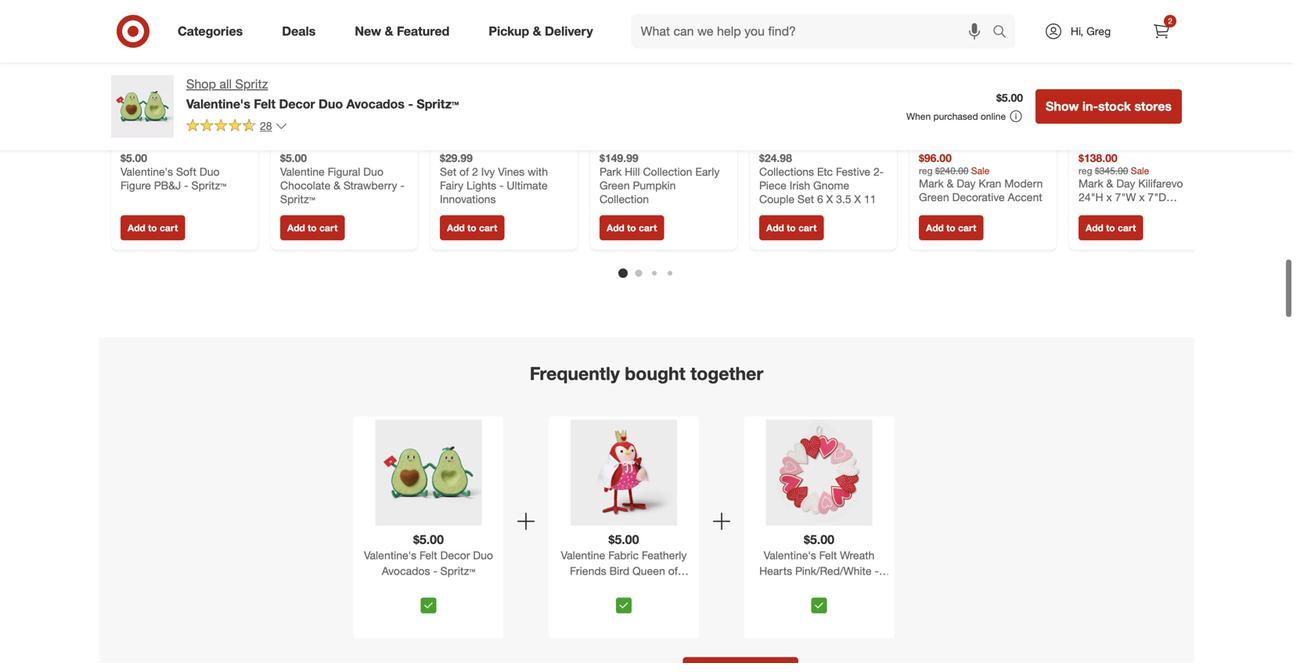 Task type: vqa. For each thing, say whether or not it's contained in the screenshot.


Task type: locate. For each thing, give the bounding box(es) containing it.
valentine inside $5.00 valentine figural duo chocolate & strawberry - spritz™
[[280, 165, 325, 179]]

of left ivy
[[460, 165, 469, 179]]

ultimate
[[507, 179, 548, 192]]

0 horizontal spatial hearts
[[585, 580, 618, 593]]

& right new
[[385, 24, 393, 39]]

valentine's inside $5.00 valentine's felt decor duo avocados - spritz™
[[364, 548, 417, 562]]

0 vertical spatial set
[[440, 165, 457, 179]]

2 right "greg" in the top right of the page
[[1168, 16, 1172, 26]]

to for park hill collection early green pumpkin collection
[[627, 222, 636, 234]]

1 x from the left
[[826, 192, 833, 206]]

6 add to cart button from the left
[[919, 215, 983, 241]]

add down mark
[[926, 222, 944, 234]]

28
[[260, 119, 272, 133]]

duo inside $5.00 valentine figural duo chocolate & strawberry - spritz™
[[363, 165, 383, 179]]

$5.00 for $5.00 valentine's felt decor duo avocados - spritz™
[[413, 532, 444, 547]]

decor
[[279, 96, 315, 111], [440, 548, 470, 562]]

0 horizontal spatial x
[[826, 192, 833, 206]]

show in-stock stores button
[[1036, 89, 1182, 124]]

cart down $345.00
[[1118, 222, 1136, 234]]

add down chocolate
[[287, 222, 305, 234]]

add to cart button down chocolate
[[280, 215, 345, 241]]

0 horizontal spatial decor
[[279, 96, 315, 111]]

valentine up the friends on the left
[[561, 548, 605, 562]]

irish
[[790, 179, 810, 192]]

$29.99 set of 2 ivy vines with fairy lights - ultimate innovations
[[440, 151, 548, 206]]

valentine's felt decor duo avocados - spritz™ image
[[375, 420, 482, 526]]

None checkbox
[[421, 598, 436, 613]]

add down $345.00
[[1086, 222, 1104, 234]]

valentine left figural
[[280, 165, 325, 179]]

together
[[691, 363, 763, 385]]

0 horizontal spatial green
[[600, 179, 630, 192]]

1 horizontal spatial hearts
[[759, 564, 792, 578]]

3 cart from the left
[[479, 222, 497, 234]]

avocados
[[346, 96, 405, 111], [382, 564, 430, 578]]

7 add from the left
[[1086, 222, 1104, 234]]

reg left $240.00
[[919, 165, 933, 177]]

6 to from the left
[[946, 222, 956, 234]]

add down figure
[[128, 222, 145, 234]]

$5.00 for $5.00 valentine fabric featherly friends bird queen of hearts - spritz™
[[609, 532, 639, 547]]

3.5
[[836, 192, 851, 206]]

4 cart from the left
[[639, 222, 657, 234]]

4 add from the left
[[607, 222, 625, 234]]

pink/red/white
[[795, 564, 872, 578]]

1 add to cart from the left
[[128, 222, 178, 234]]

$5.00 inside $5.00 valentine's felt wreath hearts pink/red/white - spritz™
[[804, 532, 834, 547]]

& inside $96.00 reg $240.00 sale mark & day kran modern green decorative accent
[[947, 177, 954, 190]]

reg for $96.00
[[919, 165, 933, 177]]

valentine for $5.00 valentine figural duo chocolate & strawberry - spritz™
[[280, 165, 325, 179]]

cart down innovations
[[479, 222, 497, 234]]

4 to from the left
[[627, 222, 636, 234]]

1 to from the left
[[148, 222, 157, 234]]

spritz™ inside $5.00 valentine fabric featherly friends bird queen of hearts - spritz™
[[628, 580, 663, 593]]

to down innovations
[[467, 222, 476, 234]]

$5.00 up online
[[996, 91, 1023, 105]]

x
[[826, 192, 833, 206], [854, 192, 861, 206]]

greg
[[1087, 24, 1111, 38]]

What can we help you find? suggestions appear below search field
[[631, 14, 997, 49]]

$5.00 up valentine's felt wreath hearts pink/red/white - spritz™ link
[[804, 532, 834, 547]]

cart down pumpkin
[[639, 222, 657, 234]]

$5.00 inside $5.00 valentine's soft duo figure pb&j - spritz™
[[121, 151, 147, 165]]

$5.00 up figure
[[121, 151, 147, 165]]

1 vertical spatial avocados
[[382, 564, 430, 578]]

categories
[[178, 24, 243, 39]]

duo
[[319, 96, 343, 111], [199, 165, 220, 179], [363, 165, 383, 179], [473, 548, 493, 562]]

1 horizontal spatial decor
[[440, 548, 470, 562]]

felt for $5.00 valentine's felt decor duo avocados - spritz™
[[420, 548, 437, 562]]

add for $5.00 valentine's soft duo figure pb&j - spritz™
[[128, 222, 145, 234]]

add to cart button down decorative
[[919, 215, 983, 241]]

1 vertical spatial decor
[[440, 548, 470, 562]]

$5.00 up fabric
[[609, 532, 639, 547]]

2 add to cart from the left
[[287, 222, 338, 234]]

cart for pumpkin
[[639, 222, 657, 234]]

valentine's
[[186, 96, 250, 111], [121, 165, 173, 179], [364, 548, 417, 562], [764, 548, 816, 562]]

1 vertical spatial hearts
[[585, 580, 618, 593]]

1 horizontal spatial sale
[[1131, 165, 1149, 177]]

1 cart from the left
[[160, 222, 178, 234]]

modern
[[1005, 177, 1043, 190]]

0 vertical spatial of
[[460, 165, 469, 179]]

$5.00 up chocolate
[[280, 151, 307, 165]]

5 cart from the left
[[798, 222, 817, 234]]

$24.98
[[759, 151, 792, 165]]

1 reg from the left
[[919, 165, 933, 177]]

2 reg from the left
[[1079, 165, 1092, 177]]

spritz™ inside $5.00 valentine's felt decor duo avocados - spritz™
[[440, 564, 475, 578]]

add to cart button for $149.99 park hill collection early green pumpkin collection
[[600, 215, 664, 241]]

mark & day kran modern green decorative accent image
[[919, 13, 1047, 142]]

0 horizontal spatial set
[[440, 165, 457, 179]]

valentine's soft duo figure pb&j - spritz™ image
[[121, 13, 249, 142]]

cart for strawberry
[[319, 222, 338, 234]]

duo inside $5.00 valentine's felt decor duo avocados - spritz™
[[473, 548, 493, 562]]

set left the 6 on the top of the page
[[798, 192, 814, 206]]

$5.00 valentine fabric featherly friends bird queen of hearts - spritz™
[[561, 532, 687, 593]]

park hill collection early green pumpkin collection image
[[600, 13, 728, 142]]

add down park
[[607, 222, 625, 234]]

add to cart down $345.00
[[1086, 222, 1136, 234]]

duo inside $5.00 valentine's soft duo figure pb&j - spritz™
[[199, 165, 220, 179]]

5 add to cart button from the left
[[759, 215, 824, 241]]

0 horizontal spatial felt
[[254, 96, 276, 111]]

to down decorative
[[946, 222, 956, 234]]

hearts left pink/red/white
[[759, 564, 792, 578]]

2 sale from the left
[[1131, 165, 1149, 177]]

hearts inside $5.00 valentine's felt wreath hearts pink/red/white - spritz™
[[759, 564, 792, 578]]

add to cart down pumpkin
[[607, 222, 657, 234]]

collections etc festive 2-piece irish gnome couple set 6 x 3.5 x 11 image
[[759, 13, 888, 142]]

spritz
[[235, 76, 268, 92]]

2-
[[874, 165, 884, 179]]

x right the 6 on the top of the page
[[826, 192, 833, 206]]

2 horizontal spatial felt
[[819, 548, 837, 562]]

add to cart for $29.99 set of 2 ivy vines with fairy lights - ultimate innovations
[[447, 222, 497, 234]]

$5.00
[[996, 91, 1023, 105], [121, 151, 147, 165], [280, 151, 307, 165], [413, 532, 444, 547], [609, 532, 639, 547], [804, 532, 834, 547]]

hi, greg
[[1071, 24, 1111, 38]]

5 add to cart from the left
[[766, 222, 817, 234]]

1 vertical spatial valentine
[[561, 548, 605, 562]]

decor inside $5.00 valentine's felt decor duo avocados - spritz™
[[440, 548, 470, 562]]

collection down hill
[[600, 192, 649, 206]]

green down $240.00
[[919, 190, 949, 204]]

add to cart button down couple
[[759, 215, 824, 241]]

1 horizontal spatial 2
[[1168, 16, 1172, 26]]

1 horizontal spatial reg
[[1079, 165, 1092, 177]]

$149.99
[[600, 151, 639, 165]]

2 add from the left
[[287, 222, 305, 234]]

sale up decorative
[[971, 165, 990, 177]]

2 to from the left
[[308, 222, 317, 234]]

green inside $149.99 park hill collection early green pumpkin collection
[[600, 179, 630, 192]]

figural
[[328, 165, 360, 179]]

- inside $5.00 valentine's felt decor duo avocados - spritz™
[[433, 564, 437, 578]]

5 add from the left
[[766, 222, 784, 234]]

decor inside shop all spritz valentine's felt decor duo avocados - spritz™
[[279, 96, 315, 111]]

$5.00 up valentine's felt decor duo avocados - spritz™ "link"
[[413, 532, 444, 547]]

1 horizontal spatial felt
[[420, 548, 437, 562]]

valentine for $5.00 valentine fabric featherly friends bird queen of hearts - spritz™
[[561, 548, 605, 562]]

1 horizontal spatial set
[[798, 192, 814, 206]]

felt
[[254, 96, 276, 111], [420, 548, 437, 562], [819, 548, 837, 562]]

add to cart down couple
[[766, 222, 817, 234]]

0 vertical spatial avocados
[[346, 96, 405, 111]]

to for valentine figural duo chocolate & strawberry - spritz™
[[308, 222, 317, 234]]

$5.00 inside $5.00 valentine figural duo chocolate & strawberry - spritz™
[[280, 151, 307, 165]]

&
[[385, 24, 393, 39], [533, 24, 541, 39], [947, 177, 954, 190], [334, 179, 341, 192]]

& inside $5.00 valentine figural duo chocolate & strawberry - spritz™
[[334, 179, 341, 192]]

hearts down the friends on the left
[[585, 580, 618, 593]]

set
[[440, 165, 457, 179], [798, 192, 814, 206]]

valentine fabric featherly friends bird queen of hearts - spritz™ image
[[571, 420, 677, 526]]

None checkbox
[[616, 598, 632, 613], [811, 598, 827, 613], [616, 598, 632, 613], [811, 598, 827, 613]]

reg inside $138.00 reg $345.00 sale
[[1079, 165, 1092, 177]]

0 horizontal spatial reg
[[919, 165, 933, 177]]

add
[[128, 222, 145, 234], [287, 222, 305, 234], [447, 222, 465, 234], [607, 222, 625, 234], [766, 222, 784, 234], [926, 222, 944, 234], [1086, 222, 1104, 234]]

couple
[[759, 192, 795, 206]]

6 add from the left
[[926, 222, 944, 234]]

valentine's for $5.00 valentine's soft duo figure pb&j - spritz™
[[121, 165, 173, 179]]

$138.00
[[1079, 151, 1118, 165]]

cart down 'irish' at the right top of the page
[[798, 222, 817, 234]]

day
[[957, 177, 976, 190]]

-
[[408, 96, 413, 111], [184, 179, 188, 192], [400, 179, 405, 192], [499, 179, 504, 192], [433, 564, 437, 578], [875, 564, 879, 578], [621, 580, 625, 593]]

shop all spritz valentine's felt decor duo avocados - spritz™
[[186, 76, 459, 111]]

$149.99 park hill collection early green pumpkin collection
[[600, 151, 720, 206]]

2 cart from the left
[[319, 222, 338, 234]]

1 add from the left
[[128, 222, 145, 234]]

3 add from the left
[[447, 222, 465, 234]]

to down chocolate
[[308, 222, 317, 234]]

cart down chocolate
[[319, 222, 338, 234]]

& right chocolate
[[334, 179, 341, 192]]

1 vertical spatial of
[[668, 564, 678, 578]]

4 add to cart from the left
[[607, 222, 657, 234]]

7 add to cart button from the left
[[1079, 215, 1143, 241]]

5 to from the left
[[787, 222, 796, 234]]

mark & day kilifarevo 24"h x 7"w x 7"d transitional sage decorative accent image
[[1079, 13, 1207, 142]]

1 horizontal spatial green
[[919, 190, 949, 204]]

valentine inside $5.00 valentine fabric featherly friends bird queen of hearts - spritz™
[[561, 548, 605, 562]]

felt inside shop all spritz valentine's felt decor duo avocados - spritz™
[[254, 96, 276, 111]]

cart down decorative
[[958, 222, 976, 234]]

felt inside $5.00 valentine's felt wreath hearts pink/red/white - spritz™
[[819, 548, 837, 562]]

online
[[981, 110, 1006, 122]]

$5.00 valentine's soft duo figure pb&j - spritz™
[[121, 151, 226, 192]]

6 cart from the left
[[958, 222, 976, 234]]

& left day
[[947, 177, 954, 190]]

1 vertical spatial set
[[798, 192, 814, 206]]

felt inside $5.00 valentine's felt decor duo avocados - spritz™
[[420, 548, 437, 562]]

hearts
[[759, 564, 792, 578], [585, 580, 618, 593]]

to down pb&j
[[148, 222, 157, 234]]

add to cart for $96.00 reg $240.00 sale mark & day kran modern green decorative accent
[[926, 222, 976, 234]]

0 horizontal spatial of
[[460, 165, 469, 179]]

0 vertical spatial decor
[[279, 96, 315, 111]]

new & featured link
[[342, 14, 469, 49]]

add down innovations
[[447, 222, 465, 234]]

0 horizontal spatial sale
[[971, 165, 990, 177]]

to for set of 2 ivy vines with fairy lights - ultimate innovations
[[467, 222, 476, 234]]

to
[[148, 222, 157, 234], [308, 222, 317, 234], [467, 222, 476, 234], [627, 222, 636, 234], [787, 222, 796, 234], [946, 222, 956, 234], [1106, 222, 1115, 234]]

1 sale from the left
[[971, 165, 990, 177]]

collection
[[643, 165, 692, 179], [600, 192, 649, 206]]

sale right $345.00
[[1131, 165, 1149, 177]]

add to cart button down $345.00
[[1079, 215, 1143, 241]]

valentine's inside $5.00 valentine's felt wreath hearts pink/red/white - spritz™
[[764, 548, 816, 562]]

1 add to cart button from the left
[[121, 215, 185, 241]]

valentine's inside shop all spritz valentine's felt decor duo avocados - spritz™
[[186, 96, 250, 111]]

valentine's inside $5.00 valentine's soft duo figure pb&j - spritz™
[[121, 165, 173, 179]]

1 horizontal spatial x
[[854, 192, 861, 206]]

$5.00 valentine figural duo chocolate & strawberry - spritz™
[[280, 151, 405, 206]]

0 vertical spatial 2
[[1168, 16, 1172, 26]]

spritz™
[[417, 96, 459, 111], [191, 179, 226, 192], [280, 192, 315, 206], [440, 564, 475, 578], [628, 580, 663, 593], [802, 580, 837, 593]]

1 horizontal spatial valentine
[[561, 548, 605, 562]]

7 cart from the left
[[1118, 222, 1136, 234]]

duo inside shop all spritz valentine's felt decor duo avocados - spritz™
[[319, 96, 343, 111]]

2 add to cart button from the left
[[280, 215, 345, 241]]

4 add to cart button from the left
[[600, 215, 664, 241]]

reg
[[919, 165, 933, 177], [1079, 165, 1092, 177]]

3 to from the left
[[467, 222, 476, 234]]

1 vertical spatial 2
[[472, 165, 478, 179]]

valentine
[[280, 165, 325, 179], [561, 548, 605, 562]]

add to cart down decorative
[[926, 222, 976, 234]]

0 vertical spatial valentine
[[280, 165, 325, 179]]

1 horizontal spatial of
[[668, 564, 678, 578]]

2 left ivy
[[472, 165, 478, 179]]

search
[[986, 25, 1023, 40]]

cart down pb&j
[[160, 222, 178, 234]]

to down pumpkin
[[627, 222, 636, 234]]

add to cart for $149.99 park hill collection early green pumpkin collection
[[607, 222, 657, 234]]

collection right hill
[[643, 165, 692, 179]]

to for collections etc festive 2- piece irish gnome couple set 6 x 3.5 x 11
[[787, 222, 796, 234]]

add to cart down innovations
[[447, 222, 497, 234]]

0 vertical spatial collection
[[643, 165, 692, 179]]

to down $345.00
[[1106, 222, 1115, 234]]

add to cart down chocolate
[[287, 222, 338, 234]]

3 add to cart from the left
[[447, 222, 497, 234]]

3 add to cart button from the left
[[440, 215, 504, 241]]

2
[[1168, 16, 1172, 26], [472, 165, 478, 179]]

to down couple
[[787, 222, 796, 234]]

sale inside $138.00 reg $345.00 sale
[[1131, 165, 1149, 177]]

image of valentine's felt decor duo avocados - spritz™ image
[[111, 75, 174, 138]]

add for $96.00 reg $240.00 sale mark & day kran modern green decorative accent
[[926, 222, 944, 234]]

reg inside $96.00 reg $240.00 sale mark & day kran modern green decorative accent
[[919, 165, 933, 177]]

add to cart down pb&j
[[128, 222, 178, 234]]

featherly
[[642, 548, 687, 562]]

$5.00 inside $5.00 valentine's felt decor duo avocados - spritz™
[[413, 532, 444, 547]]

to for mark & day kran modern green decorative accent
[[946, 222, 956, 234]]

cart for with
[[479, 222, 497, 234]]

bird
[[609, 564, 629, 578]]

1 vertical spatial collection
[[600, 192, 649, 206]]

kran
[[979, 177, 1001, 190]]

green inside $96.00 reg $240.00 sale mark & day kran modern green decorative accent
[[919, 190, 949, 204]]

cart for day
[[958, 222, 976, 234]]

add to cart button
[[121, 215, 185, 241], [280, 215, 345, 241], [440, 215, 504, 241], [600, 215, 664, 241], [759, 215, 824, 241], [919, 215, 983, 241], [1079, 215, 1143, 241]]

add down couple
[[766, 222, 784, 234]]

of down featherly
[[668, 564, 678, 578]]

7 to from the left
[[1106, 222, 1115, 234]]

2 x from the left
[[854, 192, 861, 206]]

add to cart button down innovations
[[440, 215, 504, 241]]

add to cart button down pumpkin
[[600, 215, 664, 241]]

0 horizontal spatial 2
[[472, 165, 478, 179]]

avocados inside $5.00 valentine's felt decor duo avocados - spritz™
[[382, 564, 430, 578]]

& right pickup
[[533, 24, 541, 39]]

set up innovations
[[440, 165, 457, 179]]

$5.00 inside $5.00 valentine fabric featherly friends bird queen of hearts - spritz™
[[609, 532, 639, 547]]

0 horizontal spatial valentine
[[280, 165, 325, 179]]

- inside $29.99 set of 2 ivy vines with fairy lights - ultimate innovations
[[499, 179, 504, 192]]

valentine's for $5.00 valentine's felt wreath hearts pink/red/white - spritz™
[[764, 548, 816, 562]]

$5.00 for $5.00 valentine's felt wreath hearts pink/red/white - spritz™
[[804, 532, 834, 547]]

green down '$149.99'
[[600, 179, 630, 192]]

x left 11
[[854, 192, 861, 206]]

reg left $345.00
[[1079, 165, 1092, 177]]

6 add to cart from the left
[[926, 222, 976, 234]]

add to cart button down pb&j
[[121, 215, 185, 241]]

sale inside $96.00 reg $240.00 sale mark & day kran modern green decorative accent
[[971, 165, 990, 177]]

0 vertical spatial hearts
[[759, 564, 792, 578]]

set of 2 ivy vines with fairy lights - ultimate innovations image
[[440, 13, 568, 142]]

set inside $29.99 set of 2 ivy vines with fairy lights - ultimate innovations
[[440, 165, 457, 179]]



Task type: describe. For each thing, give the bounding box(es) containing it.
fairy
[[440, 179, 464, 192]]

add to cart for $5.00 valentine's soft duo figure pb&j - spritz™
[[128, 222, 178, 234]]

festive
[[836, 165, 870, 179]]

cart for -
[[160, 222, 178, 234]]

- inside shop all spritz valentine's felt decor duo avocados - spritz™
[[408, 96, 413, 111]]

when
[[906, 110, 931, 122]]

reg for $138.00
[[1079, 165, 1092, 177]]

mark
[[919, 177, 944, 190]]

with
[[528, 165, 548, 179]]

spritz™ inside $5.00 valentine's soft duo figure pb&j - spritz™
[[191, 179, 226, 192]]

- inside $5.00 valentine's soft duo figure pb&j - spritz™
[[184, 179, 188, 192]]

pickup & delivery
[[489, 24, 593, 39]]

early
[[695, 165, 720, 179]]

felt for $5.00 valentine's felt wreath hearts pink/red/white - spritz™
[[819, 548, 837, 562]]

add to cart button for $5.00 valentine's soft duo figure pb&j - spritz™
[[121, 215, 185, 241]]

add to cart button for $5.00 valentine figural duo chocolate & strawberry - spritz™
[[280, 215, 345, 241]]

$138.00 reg $345.00 sale
[[1079, 151, 1149, 177]]

deals
[[282, 24, 316, 39]]

add to cart button for $29.99 set of 2 ivy vines with fairy lights - ultimate innovations
[[440, 215, 504, 241]]

friends
[[570, 564, 606, 578]]

28 link
[[186, 118, 288, 136]]

figure
[[121, 179, 151, 192]]

hill
[[625, 165, 640, 179]]

of inside $29.99 set of 2 ivy vines with fairy lights - ultimate innovations
[[460, 165, 469, 179]]

categories link
[[164, 14, 262, 49]]

ivy
[[481, 165, 495, 179]]

pumpkin
[[633, 179, 676, 192]]

all
[[219, 76, 232, 92]]

innovations
[[440, 192, 496, 206]]

to for valentine's soft duo figure pb&j - spritz™
[[148, 222, 157, 234]]

add to cart button for $96.00 reg $240.00 sale mark & day kran modern green decorative accent
[[919, 215, 983, 241]]

new & featured
[[355, 24, 450, 39]]

add to cart button for $24.98 collections etc festive 2- piece irish gnome couple set 6 x 3.5 x 11
[[759, 215, 824, 241]]

$5.00 for $5.00
[[996, 91, 1023, 105]]

shop
[[186, 76, 216, 92]]

$345.00
[[1095, 165, 1128, 177]]

piece
[[759, 179, 787, 192]]

$96.00
[[919, 151, 952, 165]]

gnome
[[813, 179, 849, 192]]

$5.00 valentine's felt decor duo avocados - spritz™
[[364, 532, 493, 578]]

purchased
[[933, 110, 978, 122]]

$24.98 collections etc festive 2- piece irish gnome couple set 6 x 3.5 x 11
[[759, 151, 884, 206]]

sale for $138.00
[[1131, 165, 1149, 177]]

valentine's felt decor duo avocados - spritz™ link
[[357, 548, 500, 591]]

deals link
[[269, 14, 335, 49]]

soft
[[176, 165, 196, 179]]

collections
[[759, 165, 814, 179]]

queen
[[633, 564, 665, 578]]

set inside $24.98 collections etc festive 2- piece irish gnome couple set 6 x 3.5 x 11
[[798, 192, 814, 206]]

park
[[600, 165, 622, 179]]

vines
[[498, 165, 525, 179]]

2 inside $29.99 set of 2 ivy vines with fairy lights - ultimate innovations
[[472, 165, 478, 179]]

- inside $5.00 valentine fabric featherly friends bird queen of hearts - spritz™
[[621, 580, 625, 593]]

frequently bought together
[[530, 363, 763, 385]]

pickup & delivery link
[[475, 14, 613, 49]]

add for $29.99 set of 2 ivy vines with fairy lights - ultimate innovations
[[447, 222, 465, 234]]

frequently
[[530, 363, 620, 385]]

$29.99
[[440, 151, 473, 165]]

of inside $5.00 valentine fabric featherly friends bird queen of hearts - spritz™
[[668, 564, 678, 578]]

stock
[[1098, 99, 1131, 114]]

valentine figural duo chocolate & strawberry - spritz™ image
[[280, 13, 409, 142]]

6
[[817, 192, 823, 206]]

add to cart for $24.98 collections etc festive 2- piece irish gnome couple set 6 x 3.5 x 11
[[766, 222, 817, 234]]

lights
[[467, 179, 496, 192]]

add for $5.00 valentine figural duo chocolate & strawberry - spritz™
[[287, 222, 305, 234]]

bought
[[625, 363, 686, 385]]

add for $149.99 park hill collection early green pumpkin collection
[[607, 222, 625, 234]]

etc
[[817, 165, 833, 179]]

add for $24.98 collections etc festive 2- piece irish gnome couple set 6 x 3.5 x 11
[[766, 222, 784, 234]]

strawberry
[[344, 179, 397, 192]]

wreath
[[840, 548, 875, 562]]

new
[[355, 24, 381, 39]]

- inside $5.00 valentine figural duo chocolate & strawberry - spritz™
[[400, 179, 405, 192]]

in-
[[1083, 99, 1098, 114]]

$5.00 valentine's felt wreath hearts pink/red/white - spritz™
[[759, 532, 879, 593]]

featured
[[397, 24, 450, 39]]

chocolate
[[280, 179, 331, 192]]

spritz™ inside $5.00 valentine's felt wreath hearts pink/red/white - spritz™
[[802, 580, 837, 593]]

fabric
[[608, 548, 639, 562]]

decorative
[[952, 190, 1005, 204]]

11
[[864, 192, 876, 206]]

hi,
[[1071, 24, 1084, 38]]

2 link
[[1144, 14, 1179, 49]]

search button
[[986, 14, 1023, 52]]

spritz™ inside $5.00 valentine figural duo chocolate & strawberry - spritz™
[[280, 192, 315, 206]]

pickup
[[489, 24, 529, 39]]

avocados inside shop all spritz valentine's felt decor duo avocados - spritz™
[[346, 96, 405, 111]]

delivery
[[545, 24, 593, 39]]

pb&j
[[154, 179, 181, 192]]

sale for $96.00
[[971, 165, 990, 177]]

cart for irish
[[798, 222, 817, 234]]

stores
[[1135, 99, 1172, 114]]

valentine fabric featherly friends bird queen of hearts - spritz™ link
[[552, 548, 696, 593]]

add to cart for $5.00 valentine figural duo chocolate & strawberry - spritz™
[[287, 222, 338, 234]]

hearts inside $5.00 valentine fabric featherly friends bird queen of hearts - spritz™
[[585, 580, 618, 593]]

show
[[1046, 99, 1079, 114]]

valentine's felt wreath hearts pink/red/white - spritz™ link
[[747, 548, 891, 593]]

valentine's for $5.00 valentine's felt decor duo avocados - spritz™
[[364, 548, 417, 562]]

$5.00 for $5.00 valentine's soft duo figure pb&j - spritz™
[[121, 151, 147, 165]]

$96.00 reg $240.00 sale mark & day kran modern green decorative accent
[[919, 151, 1043, 204]]

$240.00
[[935, 165, 969, 177]]

- inside $5.00 valentine's felt wreath hearts pink/red/white - spritz™
[[875, 564, 879, 578]]

spritz™ inside shop all spritz valentine's felt decor duo avocados - spritz™
[[417, 96, 459, 111]]

when purchased online
[[906, 110, 1006, 122]]

7 add to cart from the left
[[1086, 222, 1136, 234]]

valentine's felt wreath hearts pink/red/white - spritz™ image
[[766, 420, 872, 526]]

$5.00 for $5.00 valentine figural duo chocolate & strawberry - spritz™
[[280, 151, 307, 165]]

accent
[[1008, 190, 1042, 204]]

show in-stock stores
[[1046, 99, 1172, 114]]



